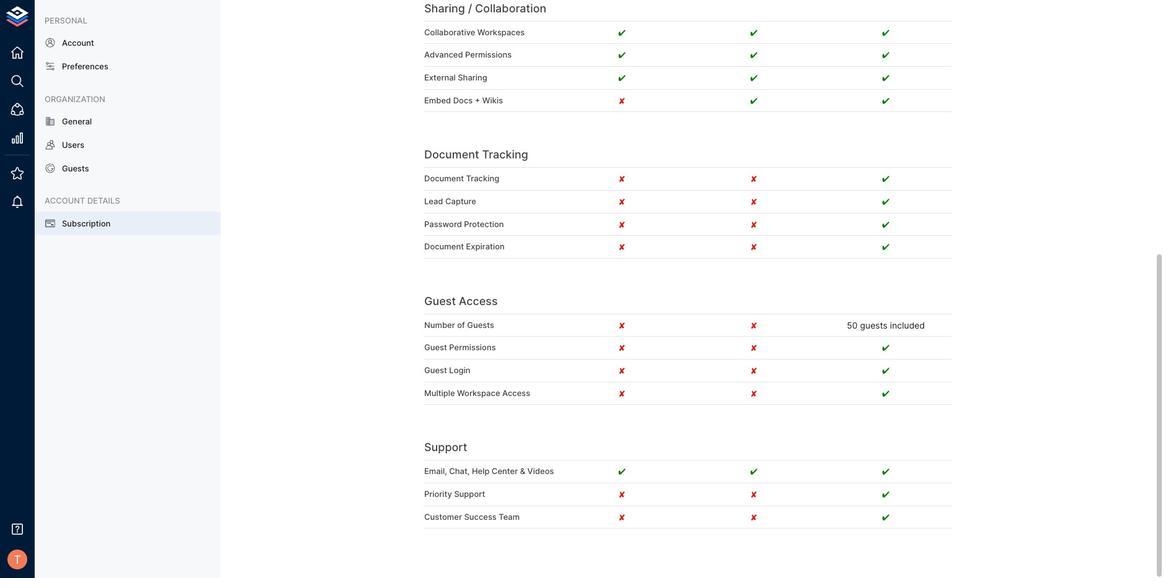 Task type: describe. For each thing, give the bounding box(es) containing it.
details
[[87, 196, 120, 206]]

help
[[472, 467, 490, 477]]

guest for guest login
[[424, 365, 447, 375]]

+
[[475, 95, 480, 105]]

expiration
[[466, 242, 505, 252]]

customer
[[424, 512, 462, 522]]

50 guests included
[[847, 320, 925, 331]]

personal
[[45, 15, 87, 25]]

organization
[[45, 94, 105, 104]]

account link
[[35, 31, 221, 55]]

number of guests
[[424, 320, 494, 330]]

success
[[464, 512, 497, 522]]

guests
[[860, 320, 888, 331]]

wikis
[[482, 95, 503, 105]]

multiple
[[424, 388, 455, 398]]

1 vertical spatial access
[[502, 388, 530, 398]]

chat,
[[449, 467, 470, 477]]

0 horizontal spatial access
[[459, 295, 498, 308]]

/
[[468, 2, 472, 15]]

guests link
[[35, 157, 221, 180]]

50
[[847, 320, 858, 331]]

collaborative workspaces
[[424, 27, 525, 37]]

team
[[499, 512, 520, 522]]

1 vertical spatial sharing
[[458, 72, 487, 82]]

external sharing
[[424, 72, 487, 82]]

t
[[14, 553, 21, 567]]

login
[[449, 365, 470, 375]]

external
[[424, 72, 456, 82]]

account
[[62, 38, 94, 48]]

advanced permissions
[[424, 50, 512, 60]]

permissions for ✘
[[449, 343, 496, 353]]

2 document tracking from the top
[[424, 174, 499, 184]]

general
[[62, 116, 92, 126]]

advanced
[[424, 50, 463, 60]]

preferences
[[62, 62, 108, 71]]

users link
[[35, 133, 221, 157]]

0 vertical spatial sharing
[[424, 2, 465, 15]]

lead
[[424, 196, 443, 206]]

1 vertical spatial tracking
[[466, 174, 499, 184]]

document expiration
[[424, 242, 505, 252]]



Task type: vqa. For each thing, say whether or not it's contained in the screenshot.
the One Liner: …
no



Task type: locate. For each thing, give the bounding box(es) containing it.
support up email,
[[424, 441, 467, 454]]

embed docs + wikis
[[424, 95, 503, 105]]

embed
[[424, 95, 451, 105]]

1 vertical spatial guests
[[467, 320, 494, 330]]

1 horizontal spatial guests
[[467, 320, 494, 330]]

number
[[424, 320, 455, 330]]

0 vertical spatial guest
[[424, 295, 456, 308]]

guest down number
[[424, 343, 447, 353]]

0 horizontal spatial guests
[[62, 164, 89, 174]]

document
[[424, 148, 479, 161], [424, 174, 464, 184], [424, 242, 464, 252]]

password
[[424, 219, 462, 229]]

0 vertical spatial guests
[[62, 164, 89, 174]]

guests right of
[[467, 320, 494, 330]]

0 vertical spatial permissions
[[465, 50, 512, 60]]

guest login
[[424, 365, 470, 375]]

tracking
[[482, 148, 528, 161], [466, 174, 499, 184]]

sharing / collaboration
[[424, 2, 547, 15]]

guest permissions
[[424, 343, 496, 353]]

3 guest from the top
[[424, 365, 447, 375]]

included
[[890, 320, 925, 331]]

password protection
[[424, 219, 504, 229]]

subscription
[[62, 218, 111, 228]]

guest
[[424, 295, 456, 308], [424, 343, 447, 353], [424, 365, 447, 375]]

collaborative
[[424, 27, 475, 37]]

workspaces
[[477, 27, 525, 37]]

sharing down advanced permissions
[[458, 72, 487, 82]]

guest up multiple
[[424, 365, 447, 375]]

general link
[[35, 109, 221, 133]]

permissions
[[465, 50, 512, 60], [449, 343, 496, 353]]

1 vertical spatial document tracking
[[424, 174, 499, 184]]

customer success team
[[424, 512, 520, 522]]

tracking down wikis
[[482, 148, 528, 161]]

3 document from the top
[[424, 242, 464, 252]]

docs
[[453, 95, 473, 105]]

priority support
[[424, 489, 485, 499]]

capture
[[445, 196, 476, 206]]

support up customer success team
[[454, 489, 485, 499]]

2 document from the top
[[424, 174, 464, 184]]

0 vertical spatial document tracking
[[424, 148, 528, 161]]

account
[[45, 196, 85, 206]]

1 vertical spatial guest
[[424, 343, 447, 353]]

tracking up capture
[[466, 174, 499, 184]]

protection
[[464, 219, 504, 229]]

document tracking
[[424, 148, 528, 161], [424, 174, 499, 184]]

access up of
[[459, 295, 498, 308]]

guests
[[62, 164, 89, 174], [467, 320, 494, 330]]

preferences link
[[35, 55, 221, 78]]

0 vertical spatial support
[[424, 441, 467, 454]]

email,
[[424, 467, 447, 477]]

account details
[[45, 196, 120, 206]]

1 horizontal spatial access
[[502, 388, 530, 398]]

2 vertical spatial document
[[424, 242, 464, 252]]

2 vertical spatial guest
[[424, 365, 447, 375]]

1 vertical spatial support
[[454, 489, 485, 499]]

1 vertical spatial document
[[424, 174, 464, 184]]

sharing up collaborative at the top of page
[[424, 2, 465, 15]]

0 vertical spatial document
[[424, 148, 479, 161]]

guest access
[[424, 295, 498, 308]]

1 guest from the top
[[424, 295, 456, 308]]

1 vertical spatial permissions
[[449, 343, 496, 353]]

✔
[[619, 27, 626, 38], [750, 27, 758, 38], [882, 27, 890, 38], [619, 50, 626, 60], [750, 50, 758, 60], [882, 50, 890, 60], [619, 72, 626, 83], [750, 72, 758, 83], [882, 72, 890, 83], [750, 95, 758, 106], [882, 95, 890, 106], [882, 174, 890, 184], [882, 196, 890, 207], [882, 219, 890, 229], [882, 242, 890, 252], [882, 343, 890, 353], [882, 365, 890, 376], [882, 388, 890, 399], [619, 467, 626, 477], [750, 467, 758, 477], [882, 467, 890, 477], [882, 489, 890, 500], [882, 512, 890, 523]]

workspace
[[457, 388, 500, 398]]

0 vertical spatial tracking
[[482, 148, 528, 161]]

guest up number
[[424, 295, 456, 308]]

of
[[457, 320, 465, 330]]

permissions down of
[[449, 343, 496, 353]]

guest for guest access
[[424, 295, 456, 308]]

&
[[520, 467, 525, 477]]

1 document from the top
[[424, 148, 479, 161]]

collaboration
[[475, 2, 547, 15]]

lead capture
[[424, 196, 476, 206]]

✘
[[619, 95, 625, 106], [619, 174, 625, 184], [751, 174, 757, 184], [619, 196, 625, 207], [751, 196, 757, 207], [619, 219, 625, 229], [751, 219, 757, 229], [619, 242, 625, 252], [751, 242, 757, 252], [619, 320, 625, 331], [751, 320, 757, 331], [619, 343, 625, 353], [751, 343, 757, 353], [619, 365, 625, 376], [751, 365, 757, 376], [619, 388, 625, 399], [751, 388, 757, 399], [619, 489, 625, 500], [751, 489, 757, 500], [619, 512, 625, 523], [751, 512, 757, 523]]

sharing
[[424, 2, 465, 15], [458, 72, 487, 82]]

guests down users
[[62, 164, 89, 174]]

center
[[492, 467, 518, 477]]

support
[[424, 441, 467, 454], [454, 489, 485, 499]]

guest for guest permissions
[[424, 343, 447, 353]]

0 vertical spatial access
[[459, 295, 498, 308]]

subscription link
[[35, 212, 221, 235]]

t button
[[4, 546, 31, 574]]

priority
[[424, 489, 452, 499]]

access
[[459, 295, 498, 308], [502, 388, 530, 398]]

email, chat, help center & videos
[[424, 467, 554, 477]]

2 guest from the top
[[424, 343, 447, 353]]

multiple workspace access
[[424, 388, 530, 398]]

permissions for ✔
[[465, 50, 512, 60]]

permissions down the 'workspaces'
[[465, 50, 512, 60]]

users
[[62, 140, 84, 150]]

access right workspace
[[502, 388, 530, 398]]

1 document tracking from the top
[[424, 148, 528, 161]]

videos
[[527, 467, 554, 477]]



